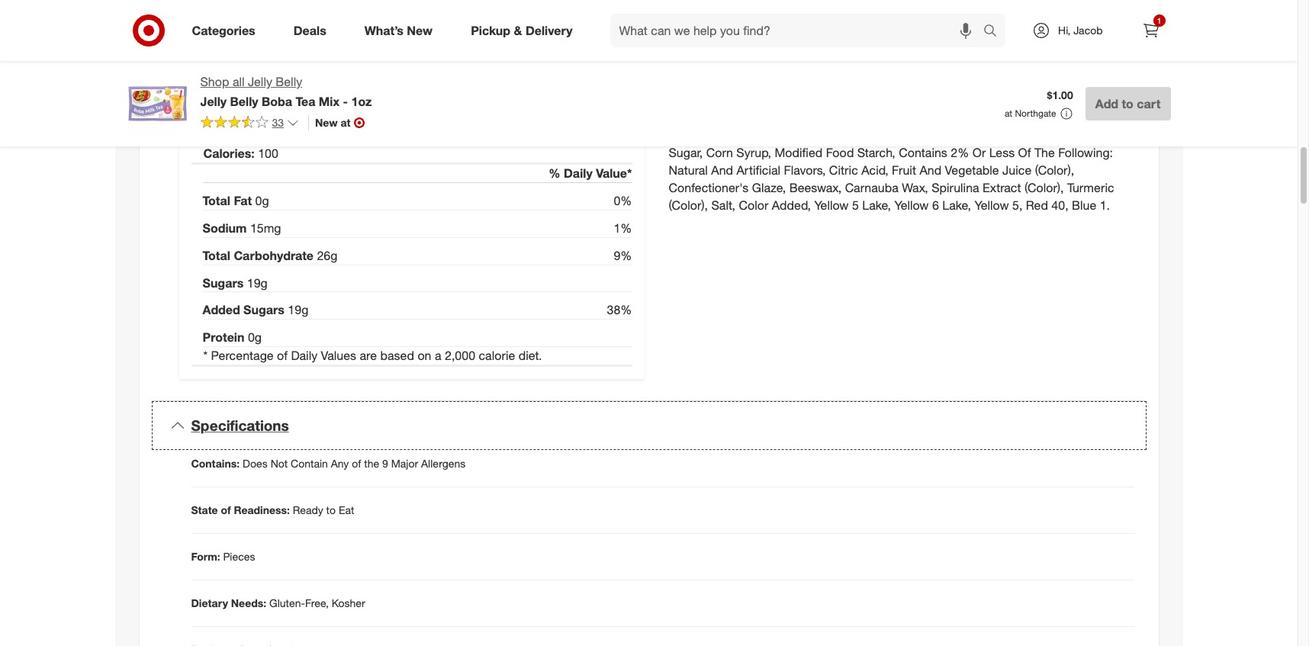 Task type: vqa. For each thing, say whether or not it's contained in the screenshot.
rightmost and
yes



Task type: describe. For each thing, give the bounding box(es) containing it.
new at
[[315, 116, 351, 129]]

what's new link
[[352, 14, 452, 47]]

1 vertical spatial (color),
[[1025, 180, 1064, 195]]

total for total fat
[[203, 193, 231, 208]]

38%
[[607, 303, 632, 318]]

mg
[[264, 221, 281, 236]]

2,000
[[445, 348, 476, 363]]

form: pieces
[[191, 550, 255, 563]]

dietary
[[191, 597, 228, 610]]

g up 'percentage'
[[255, 330, 262, 345]]

form:
[[191, 550, 220, 563]]

jacob
[[1074, 24, 1103, 37]]

calories: 100
[[203, 146, 279, 161]]

needs:
[[231, 597, 267, 610]]

1.
[[1100, 198, 1111, 213]]

mango
[[247, 4, 280, 17]]

color
[[739, 198, 769, 213]]

any
[[331, 457, 349, 470]]

ready
[[293, 504, 323, 517]]

beeswax,
[[790, 180, 842, 195]]

pickup & delivery
[[471, 23, 573, 38]]

dietary needs: gluten-free, kosher
[[191, 597, 365, 610]]

fat
[[234, 193, 252, 208]]

%
[[549, 166, 561, 181]]

5
[[853, 198, 859, 213]]

protein
[[203, 330, 245, 345]]

What can we help you find? suggestions appear below search field
[[610, 14, 988, 47]]

1 lake, from the left
[[863, 198, 892, 213]]

thai
[[590, 4, 610, 17]]

0 vertical spatial (color),
[[1036, 163, 1075, 178]]

citric
[[830, 163, 859, 178]]

1 vertical spatial to
[[326, 504, 336, 517]]

2 yellow from the left
[[895, 198, 929, 213]]

0 horizontal spatial at
[[341, 116, 351, 129]]

total fat 0 g
[[203, 193, 269, 208]]

4 tea, from the left
[[548, 4, 566, 17]]

:
[[333, 123, 337, 138]]

info
[[233, 84, 259, 101]]

what's new
[[365, 23, 433, 38]]

3 tea, from the left
[[484, 4, 501, 17]]

deals
[[294, 23, 327, 38]]

iced
[[613, 4, 633, 17]]

contains
[[899, 145, 948, 161]]

search button
[[977, 14, 1014, 50]]

matcha
[[326, 4, 361, 17]]

deals link
[[281, 14, 346, 47]]

vegetable
[[945, 163, 1000, 178]]

3 yellow from the left
[[975, 198, 1010, 213]]

2 horizontal spatial and
[[920, 163, 942, 178]]

less
[[990, 145, 1015, 161]]

pickup
[[471, 23, 511, 38]]

milk up pickup
[[461, 4, 481, 17]]

1 vertical spatial belly
[[230, 94, 258, 109]]

100
[[258, 146, 279, 161]]

carbohydrate
[[234, 248, 314, 263]]

5,
[[1013, 198, 1023, 213]]

9
[[382, 457, 388, 470]]

label info button
[[152, 68, 1147, 117]]

shop all jelly belly jelly belly boba tea mix - 1oz
[[200, 74, 372, 109]]

juice
[[1003, 163, 1032, 178]]

amount
[[191, 123, 237, 138]]

value*
[[596, 166, 632, 181]]

0 horizontal spatial jelly
[[200, 94, 227, 109]]

1 horizontal spatial daily
[[564, 166, 593, 181]]

33
[[272, 116, 284, 129]]

tea"
[[229, 19, 248, 32]]

red
[[1026, 198, 1049, 213]]

pieces
[[223, 550, 255, 563]]

image of jelly belly boba tea mix - 1oz image
[[127, 73, 188, 134]]

state
[[191, 504, 218, 517]]

0%
[[614, 193, 632, 208]]

1 link
[[1135, 14, 1168, 47]]

1 tea, from the left
[[305, 4, 323, 17]]

a
[[435, 348, 442, 363]]

pickup & delivery link
[[458, 14, 592, 47]]

-
[[343, 94, 348, 109]]

at northgate
[[1005, 108, 1057, 119]]

15
[[250, 221, 264, 236]]

% daily value*
[[549, 166, 632, 181]]

confectioner's
[[669, 180, 749, 195]]

1 horizontal spatial 19
[[288, 303, 302, 318]]

northgate
[[1016, 108, 1057, 119]]

added
[[203, 303, 240, 318]]

fruit
[[892, 163, 917, 178]]

following:
[[1059, 145, 1114, 161]]

calories:
[[203, 146, 255, 161]]

milk up 'what's'
[[364, 4, 384, 17]]

0 horizontal spatial the
[[364, 457, 379, 470]]

1 horizontal spatial and
[[712, 163, 734, 178]]

contain
[[291, 457, 328, 470]]

hi, jacob
[[1059, 24, 1103, 37]]

taro
[[504, 4, 523, 17]]

specifications
[[191, 417, 289, 434]]

syrup,
[[737, 145, 772, 161]]

carnauba
[[846, 180, 899, 195]]

total for total carbohydrate
[[203, 248, 231, 263]]

1
[[1158, 16, 1162, 25]]

sugar, corn syrup, modified food starch, contains 2% or less of the following: natural and artificial flavors, citric acid, fruit and vegetable juice (color), confectioner's glaze, beeswax, carnauba wax, spirulina extract (color), turmeric (color), salt, color added, yellow 5 lake, yellow 6 lake, yellow 5, red 40, blue 1.
[[669, 145, 1115, 213]]

g for 19
[[302, 303, 309, 318]]

cart
[[1138, 96, 1161, 111]]

2 tea, from the left
[[386, 4, 404, 17]]

of inside the sugar, corn syrup, modified food starch, contains 2% or less of the following: natural and artificial flavors, citric acid, fruit and vegetable juice (color), confectioner's glaze, beeswax, carnauba wax, spirulina extract (color), turmeric (color), salt, color added, yellow 5 lake, yellow 6 lake, yellow 5, red 40, blue 1.
[[1019, 145, 1032, 161]]

tea
[[296, 94, 316, 109]]

sodium
[[203, 221, 247, 236]]

g down total carbohydrate 26 g
[[261, 275, 268, 291]]

40,
[[1052, 198, 1069, 213]]

0 horizontal spatial 0
[[248, 330, 255, 345]]



Task type: locate. For each thing, give the bounding box(es) containing it.
1 vertical spatial new
[[315, 116, 338, 129]]

starch,
[[858, 145, 896, 161]]

0 vertical spatial new
[[407, 23, 433, 38]]

mix
[[319, 94, 340, 109]]

1 horizontal spatial lake,
[[943, 198, 972, 213]]

0 vertical spatial jelly
[[248, 74, 272, 89]]

and left "thai"
[[569, 4, 587, 17]]

label
[[191, 84, 229, 101]]

food
[[826, 145, 854, 161]]

sugars 19 g
[[203, 275, 268, 291]]

total carbohydrate 26 g
[[203, 248, 338, 263]]

2 vertical spatial (color),
[[669, 198, 708, 213]]

1 vertical spatial total
[[203, 248, 231, 263]]

categories
[[192, 23, 255, 38]]

added sugars 19 g
[[203, 303, 309, 318]]

0 vertical spatial 0
[[255, 193, 262, 208]]

2 horizontal spatial yellow
[[975, 198, 1010, 213]]

of
[[1019, 145, 1032, 161], [277, 348, 288, 363], [352, 457, 361, 470], [221, 504, 231, 517]]

not
[[271, 457, 288, 470]]

2 lake, from the left
[[943, 198, 972, 213]]

add
[[1096, 96, 1119, 111]]

at left northgate
[[1005, 108, 1013, 119]]

19 up the added sugars 19 g at the left top
[[247, 275, 261, 291]]

0 vertical spatial the
[[1035, 145, 1056, 161]]

&
[[514, 23, 522, 38]]

yellow down beeswax, on the top right of page
[[815, 198, 849, 213]]

tea,
[[305, 4, 323, 17], [386, 4, 404, 17], [484, 4, 501, 17], [548, 4, 566, 17]]

1%
[[614, 221, 632, 236]]

0 vertical spatial 19
[[247, 275, 261, 291]]

1 horizontal spatial belly
[[276, 74, 302, 89]]

spirulina
[[932, 180, 980, 195]]

label info
[[191, 84, 259, 101]]

glaze,
[[752, 180, 786, 195]]

strawberry
[[407, 4, 458, 17]]

the inside the sugar, corn syrup, modified food starch, contains 2% or less of the following: natural and artificial flavors, citric acid, fruit and vegetable juice (color), confectioner's glaze, beeswax, carnauba wax, spirulina extract (color), turmeric (color), salt, color added, yellow 5 lake, yellow 6 lake, yellow 5, red 40, blue 1.
[[1035, 145, 1056, 161]]

0 horizontal spatial yellow
[[815, 198, 849, 213]]

to right add
[[1122, 96, 1134, 111]]

wax,
[[902, 180, 929, 195]]

total
[[203, 193, 231, 208], [203, 248, 231, 263]]

0 horizontal spatial new
[[315, 116, 338, 129]]

tea, up 'what's new'
[[386, 4, 404, 17]]

1 horizontal spatial the
[[1035, 145, 1056, 161]]

and
[[569, 4, 587, 17], [712, 163, 734, 178], [920, 163, 942, 178]]

6
[[933, 198, 940, 213]]

amount/serving
[[240, 123, 333, 138]]

belly
[[276, 74, 302, 89], [230, 94, 258, 109]]

milk up deals
[[283, 4, 302, 17]]

1 horizontal spatial jelly
[[248, 74, 272, 89]]

yellow down wax,
[[895, 198, 929, 213]]

1 vertical spatial sugars
[[244, 303, 285, 318]]

and inside flavors: mango milk tea, matcha milk tea, strawberry milk tea, taro milk tea, and thai iced milk tea"
[[569, 4, 587, 17]]

milk
[[283, 4, 302, 17], [364, 4, 384, 17], [461, 4, 481, 17], [526, 4, 545, 17], [206, 19, 226, 32]]

contains:
[[191, 457, 240, 470]]

boba
[[262, 94, 292, 109]]

allergens
[[421, 457, 466, 470]]

hi,
[[1059, 24, 1071, 37]]

g down carbohydrate
[[302, 303, 309, 318]]

1 vertical spatial 19
[[288, 303, 302, 318]]

tea, up pickup
[[484, 4, 501, 17]]

calorie
[[479, 348, 515, 363]]

all
[[233, 74, 245, 89]]

and down contains on the right top of page
[[920, 163, 942, 178]]

milk right taro
[[526, 4, 545, 17]]

0 vertical spatial daily
[[564, 166, 593, 181]]

what's
[[365, 23, 404, 38]]

0 horizontal spatial belly
[[230, 94, 258, 109]]

acid,
[[862, 163, 889, 178]]

0 horizontal spatial 19
[[247, 275, 261, 291]]

lake,
[[863, 198, 892, 213], [943, 198, 972, 213]]

corn
[[707, 145, 733, 161]]

(color), up 40,
[[1036, 163, 1075, 178]]

natural
[[669, 163, 708, 178]]

belly up boba
[[276, 74, 302, 89]]

and down corn
[[712, 163, 734, 178]]

based
[[380, 348, 414, 363]]

33 link
[[200, 115, 299, 133]]

* percentage of daily values are based on a 2,000 calorie diet.
[[203, 348, 542, 363]]

0 horizontal spatial to
[[326, 504, 336, 517]]

daily right the %
[[564, 166, 593, 181]]

g right fat
[[262, 193, 269, 208]]

2%
[[951, 145, 970, 161]]

to inside button
[[1122, 96, 1134, 111]]

0 horizontal spatial lake,
[[863, 198, 892, 213]]

sugars up the added
[[203, 275, 244, 291]]

or
[[973, 145, 986, 161]]

at right :
[[341, 116, 351, 129]]

add to cart
[[1096, 96, 1161, 111]]

values
[[321, 348, 356, 363]]

19 down carbohydrate
[[288, 303, 302, 318]]

flavors,
[[784, 163, 826, 178]]

0 horizontal spatial daily
[[291, 348, 318, 363]]

g for 0
[[262, 193, 269, 208]]

1 yellow from the left
[[815, 198, 849, 213]]

jelly right all
[[248, 74, 272, 89]]

of right any
[[352, 457, 361, 470]]

specifications button
[[152, 402, 1147, 450]]

of right 'percentage'
[[277, 348, 288, 363]]

new down mix
[[315, 116, 338, 129]]

0 vertical spatial total
[[203, 193, 231, 208]]

gluten-
[[269, 597, 305, 610]]

amount amount/serving :
[[191, 123, 337, 138]]

tea, up the delivery
[[548, 4, 566, 17]]

delivery
[[526, 23, 573, 38]]

2 total from the top
[[203, 248, 231, 263]]

belly down all
[[230, 94, 258, 109]]

daily left values
[[291, 348, 318, 363]]

g right carbohydrate
[[331, 248, 338, 263]]

the down northgate
[[1035, 145, 1056, 161]]

lake, down carnauba
[[863, 198, 892, 213]]

to left the eat
[[326, 504, 336, 517]]

0 vertical spatial belly
[[276, 74, 302, 89]]

of right the state
[[221, 504, 231, 517]]

*
[[203, 348, 208, 363]]

salt,
[[712, 198, 736, 213]]

total left fat
[[203, 193, 231, 208]]

categories link
[[179, 14, 275, 47]]

0 vertical spatial sugars
[[203, 275, 244, 291]]

tea, up deals
[[305, 4, 323, 17]]

0 up 'percentage'
[[248, 330, 255, 345]]

g
[[262, 193, 269, 208], [331, 248, 338, 263], [261, 275, 268, 291], [302, 303, 309, 318], [255, 330, 262, 345]]

1 horizontal spatial yellow
[[895, 198, 929, 213]]

total down sodium
[[203, 248, 231, 263]]

flavors:
[[206, 4, 244, 17]]

yellow down "extract"
[[975, 198, 1010, 213]]

1 vertical spatial daily
[[291, 348, 318, 363]]

0 right fat
[[255, 193, 262, 208]]

the left 9
[[364, 457, 379, 470]]

0 vertical spatial to
[[1122, 96, 1134, 111]]

1 horizontal spatial at
[[1005, 108, 1013, 119]]

1 total from the top
[[203, 193, 231, 208]]

sodium 15 mg
[[203, 221, 281, 236]]

flavors: mango milk tea, matcha milk tea, strawberry milk tea, taro milk tea, and thai iced milk tea"
[[206, 4, 633, 32]]

free,
[[305, 597, 329, 610]]

1 horizontal spatial new
[[407, 23, 433, 38]]

jelly down "shop"
[[200, 94, 227, 109]]

at
[[1005, 108, 1013, 119], [341, 116, 351, 129]]

milk down flavors:
[[206, 19, 226, 32]]

g for 26
[[331, 248, 338, 263]]

lake, down spirulina
[[943, 198, 972, 213]]

sugars down sugars 19 g
[[244, 303, 285, 318]]

add to cart button
[[1086, 87, 1171, 121]]

of up 'juice'
[[1019, 145, 1032, 161]]

1 vertical spatial the
[[364, 457, 379, 470]]

1 vertical spatial jelly
[[200, 94, 227, 109]]

1 vertical spatial 0
[[248, 330, 255, 345]]

(color), up "red"
[[1025, 180, 1064, 195]]

the
[[1035, 145, 1056, 161], [364, 457, 379, 470]]

1 horizontal spatial to
[[1122, 96, 1134, 111]]

1 horizontal spatial 0
[[255, 193, 262, 208]]

contains: does not contain any of the 9 major allergens
[[191, 457, 466, 470]]

0 horizontal spatial and
[[569, 4, 587, 17]]

new down strawberry
[[407, 23, 433, 38]]

9%
[[614, 248, 632, 263]]

(color), down confectioner's
[[669, 198, 708, 213]]

on
[[418, 348, 432, 363]]

turmeric
[[1068, 180, 1115, 195]]



